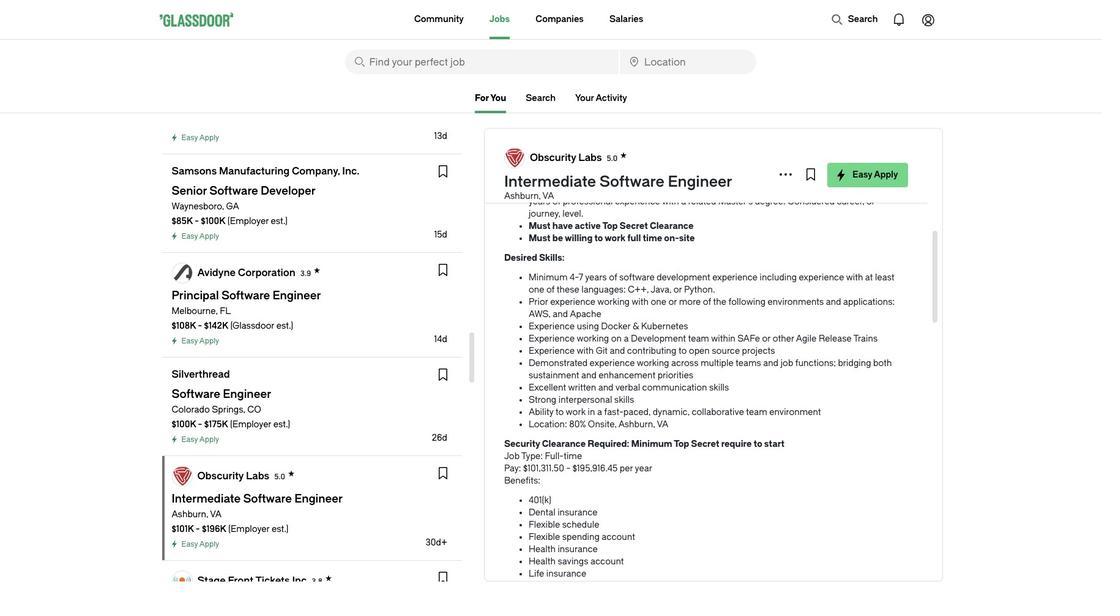 Task type: describe. For each thing, give the bounding box(es) containing it.
following
[[729, 297, 766, 307]]

1 vertical spatial search
[[526, 93, 556, 103]]

required:
[[588, 439, 630, 449]]

of up degree.
[[770, 184, 778, 195]]

docker
[[602, 321, 631, 332]]

26d
[[432, 433, 448, 443]]

easy for colorado springs, co $100k - $175k (employer est.)
[[182, 435, 198, 444]]

waynesboro, ga $85k - $100k (employer est.)
[[172, 201, 288, 227]]

python.
[[685, 285, 716, 295]]

dynamic,
[[653, 407, 690, 418]]

ashburn, va $101k - $196k (employer est.)
[[172, 509, 289, 535]]

Search location field
[[620, 50, 757, 74]]

(glassdoor
[[231, 321, 275, 331]]

for you link
[[475, 93, 507, 113]]

1 vertical spatial years
[[529, 197, 551, 207]]

software up education minimums: on the top of the page
[[553, 148, 590, 158]]

$108k
[[172, 321, 196, 331]]

software up accredited
[[727, 160, 764, 170]]

an
[[722, 172, 733, 182]]

engineer inside intermediate software engineer ashburn, va
[[668, 173, 733, 190]]

willing
[[565, 233, 593, 244]]

intermediate inside the title: software engineer level: intermediate software engineer to senior software engineer
[[556, 160, 608, 170]]

or down java,
[[669, 297, 677, 307]]

and up written
[[582, 370, 597, 381]]

with down an
[[720, 184, 737, 195]]

1 vertical spatial one
[[651, 297, 667, 307]]

and left job
[[764, 358, 779, 369]]

3.9
[[301, 269, 311, 278]]

co
[[248, 405, 261, 415]]

on
[[612, 334, 622, 344]]

tickets
[[256, 575, 290, 586]]

require
[[722, 439, 752, 449]]

experience inside bachelor's degree from an accredited college in a related discipline, or equivalent experience/combined education, with 5 years of professional experience; or 3 years of professional experience with a related master's degree. considered career, or journey, level.
[[615, 197, 661, 207]]

strong
[[529, 395, 557, 405]]

priorities
[[658, 370, 694, 381]]

in inside bachelor's degree from an accredited college in a related discipline, or equivalent experience/combined education, with 5 years of professional experience; or 3 years of professional experience with a related master's degree. considered career, or journey, level.
[[812, 172, 819, 182]]

inc
[[292, 575, 307, 586]]

intermediate software engineer ashburn, va
[[505, 173, 733, 201]]

search button
[[825, 7, 885, 32]]

va inside ashburn, va $101k - $196k (employer est.)
[[210, 509, 222, 520]]

$142k
[[204, 321, 228, 331]]

agile
[[797, 334, 817, 344]]

minimum inside security clearance required: minimum top secret require to start job type: full-time pay: $101,311.50 - $195,916.45 per year benefits:
[[632, 439, 673, 449]]

of up 'languages:'
[[609, 272, 618, 283]]

more
[[680, 297, 701, 307]]

year
[[635, 464, 653, 474]]

80%
[[570, 419, 586, 430]]

- left $70k
[[195, 118, 199, 128]]

ashburn, inside ashburn, va $101k - $196k (employer est.)
[[172, 509, 208, 520]]

college
[[780, 172, 810, 182]]

va inside minimum 4-7 years of software development experience including experience with at least one of these languages: c++, java, or python. prior experience working with one or more of the following environments and applications: aws, and apache experience using docker & kubernetes experience working on a development team within safe or other agile release trains experience with git and contributing to open source projects demonstrated experience working across multiple teams and job functions; bridging both sustainment and enhancement priorities excellent written and verbal communication skills strong interpersonal skills ability to work in a fast-paced, dynamic, collaborative team environment location: 80% onsite, ashburn, va
[[657, 419, 669, 430]]

skills:
[[539, 253, 565, 263]]

13d
[[435, 131, 448, 141]]

software
[[620, 272, 655, 283]]

2 flexible from the top
[[529, 532, 560, 543]]

full
[[628, 233, 641, 244]]

experience up environments
[[799, 272, 845, 283]]

functions;
[[796, 358, 836, 369]]

30d+
[[426, 538, 448, 548]]

1 vertical spatial insurance
[[558, 544, 598, 555]]

clearance inside security clearance required: minimum top secret require to start job type: full-time pay: $101,311.50 - $195,916.45 per year benefits:
[[542, 439, 586, 449]]

jobs link
[[490, 0, 510, 39]]

education
[[529, 172, 573, 182]]

search inside 'button'
[[849, 14, 878, 24]]

none field search location
[[620, 50, 757, 74]]

you
[[491, 93, 507, 103]]

or down development
[[674, 285, 683, 295]]

$49k - $70k
[[172, 118, 222, 128]]

and left verbal on the bottom right of the page
[[599, 383, 614, 393]]

0 vertical spatial labs
[[579, 152, 602, 163]]

easy down $49k - $70k
[[182, 133, 198, 142]]

top inside security clearance required: minimum top secret require to start job type: full-time pay: $101,311.50 - $195,916.45 per year benefits:
[[674, 439, 690, 449]]

easy apply for waynesboro, ga $85k - $100k (employer est.)
[[182, 232, 219, 241]]

$100k inside colorado springs, co $100k - $175k (employer est.)
[[172, 419, 196, 430]]

to inside security clearance required: minimum top secret require to start job type: full-time pay: $101,311.50 - $195,916.45 per year benefits:
[[754, 439, 763, 449]]

easy apply button
[[828, 163, 908, 187]]

release
[[819, 334, 852, 344]]

1 horizontal spatial 5.0
[[607, 154, 618, 163]]

0 horizontal spatial obscurity labs
[[197, 470, 270, 482]]

with down 'c++,'
[[632, 297, 649, 307]]

a up considered
[[821, 172, 826, 182]]

requirements:
[[505, 128, 568, 138]]

1 experience from the top
[[529, 321, 575, 332]]

excellent
[[529, 383, 567, 393]]

0 horizontal spatial related
[[689, 197, 717, 207]]

location:
[[529, 419, 567, 430]]

discipline,
[[858, 172, 899, 182]]

stage front tickets inc
[[197, 575, 307, 586]]

salaries link
[[610, 0, 644, 39]]

accredited
[[735, 172, 778, 182]]

across
[[672, 358, 699, 369]]

minimum 4-7 years of software development experience including experience with at least one of these languages: c++, java, or python. prior experience working with one or more of the following environments and applications: aws, and apache experience using docker & kubernetes experience working on a development team within safe or other agile release trains experience with git and contributing to open source projects demonstrated experience working across multiple teams and job functions; bridging both sustainment and enhancement priorities excellent written and verbal communication skills strong interpersonal skills ability to work in a fast-paced, dynamic, collaborative team environment location: 80% onsite, ashburn, va
[[529, 272, 895, 430]]

with left git
[[577, 346, 594, 356]]

1 flexible from the top
[[529, 520, 560, 530]]

at
[[866, 272, 874, 283]]

0 vertical spatial obscurity labs logo image
[[505, 148, 525, 168]]

multiple
[[701, 358, 734, 369]]

1 horizontal spatial skills
[[710, 383, 730, 393]]

est.) for ashburn, va $101k - $196k (employer est.)
[[272, 524, 289, 535]]

degree
[[670, 172, 699, 182]]

401(k)
[[529, 495, 552, 506]]

or down experience;
[[867, 197, 875, 207]]

apply for melbourne, fl $108k - $142k (glassdoor est.)
[[200, 337, 219, 345]]

full-
[[545, 451, 564, 462]]

and down on
[[610, 346, 625, 356]]

melbourne, fl $108k - $142k (glassdoor est.)
[[172, 306, 294, 331]]

software inside intermediate software engineer ashburn, va
[[600, 173, 665, 190]]

1 horizontal spatial obscurity labs
[[530, 152, 602, 163]]

0 horizontal spatial obscurity labs logo image
[[172, 467, 192, 486]]

ability
[[529, 407, 554, 418]]

silverthread
[[172, 369, 230, 380]]

avidyne corporation logo image
[[172, 263, 192, 283]]

1 health from the top
[[529, 544, 556, 555]]

security clearance required: minimum top secret require to start job type: full-time pay: $101,311.50 - $195,916.45 per year benefits:
[[505, 439, 785, 486]]

years inside minimum 4-7 years of software development experience including experience with at least one of these languages: c++, java, or python. prior experience working with one or more of the following environments and applications: aws, and apache experience using docker & kubernetes experience working on a development team within safe or other agile release trains experience with git and contributing to open source projects demonstrated experience working across multiple teams and job functions; bridging both sustainment and enhancement priorities excellent written and verbal communication skills strong interpersonal skills ability to work in a fast-paced, dynamic, collaborative team environment location: 80% onsite, ashburn, va
[[586, 272, 607, 283]]

2 vertical spatial working
[[637, 358, 670, 369]]

from
[[701, 172, 720, 182]]

bridging
[[839, 358, 872, 369]]

ashburn, inside intermediate software engineer ashburn, va
[[505, 191, 541, 201]]

4-
[[570, 272, 579, 283]]

senior
[[698, 160, 725, 170]]

2 health from the top
[[529, 557, 556, 567]]

easy inside easy apply button
[[853, 170, 873, 180]]

prior
[[529, 297, 548, 307]]

environments
[[768, 297, 824, 307]]

avidyne corporation
[[197, 267, 296, 278]]

colorado springs, co $100k - $175k (employer est.)
[[172, 405, 290, 430]]

dental
[[529, 508, 556, 518]]

to up the across
[[679, 346, 687, 356]]

1 vertical spatial working
[[577, 334, 609, 344]]

time for full
[[643, 233, 663, 244]]

interpersonal
[[559, 395, 613, 405]]

to inside the title: software engineer level: intermediate software engineer to senior software engineer
[[688, 160, 696, 170]]

of up prior
[[547, 285, 555, 295]]

engineer up degree
[[649, 160, 686, 170]]

est.) for waynesboro, ga $85k - $100k (employer est.)
[[271, 216, 288, 227]]

experience up following
[[713, 272, 758, 283]]

easy for ashburn, va $101k - $196k (employer est.)
[[182, 540, 198, 549]]

demonstrated
[[529, 358, 588, 369]]

experience down these
[[551, 297, 596, 307]]

fast-
[[605, 407, 624, 418]]

including
[[760, 272, 797, 283]]

Search keyword field
[[345, 50, 619, 74]]

0 vertical spatial team
[[689, 334, 710, 344]]

level.
[[563, 209, 584, 219]]

a up onsite,
[[598, 407, 602, 418]]

off
[[569, 581, 581, 592]]

est.) inside colorado springs, co $100k - $175k (employer est.)
[[274, 419, 290, 430]]

0 vertical spatial insurance
[[558, 508, 598, 518]]

samsons
[[172, 165, 217, 177]]

job
[[781, 358, 794, 369]]

$49k
[[172, 118, 193, 128]]

per
[[620, 464, 633, 474]]

(employer for ga
[[228, 216, 269, 227]]

secret inside security clearance required: minimum top secret require to start job type: full-time pay: $101,311.50 - $195,916.45 per year benefits:
[[692, 439, 720, 449]]

1 vertical spatial account
[[591, 557, 624, 567]]

- inside security clearance required: minimum top secret require to start job type: full-time pay: $101,311.50 - $195,916.45 per year benefits:
[[567, 464, 571, 474]]

401(k) dental insurance flexible schedule flexible spending account health insurance health savings account life insurance paid time off
[[529, 495, 636, 592]]

teams
[[736, 358, 762, 369]]

verbal
[[616, 383, 641, 393]]

- inside ashburn, va $101k - $196k (employer est.)
[[196, 524, 200, 535]]



Task type: locate. For each thing, give the bounding box(es) containing it.
languages:
[[582, 285, 626, 295]]

1 horizontal spatial years
[[586, 272, 607, 283]]

pay:
[[505, 464, 521, 474]]

0 horizontal spatial 5.0
[[274, 472, 285, 481]]

0 vertical spatial account
[[602, 532, 636, 543]]

life
[[529, 569, 545, 579]]

minimum down skills:
[[529, 272, 568, 283]]

top right active
[[603, 221, 618, 231]]

2 horizontal spatial years
[[746, 184, 768, 195]]

0 horizontal spatial work
[[566, 407, 586, 418]]

to down active
[[595, 233, 603, 244]]

both
[[874, 358, 892, 369]]

professional
[[780, 184, 830, 195], [563, 197, 613, 207]]

va up the $196k
[[210, 509, 222, 520]]

springs,
[[212, 405, 245, 415]]

(employer right the $196k
[[228, 524, 270, 535]]

easy up experience;
[[853, 170, 873, 180]]

va inside intermediate software engineer ashburn, va
[[543, 191, 554, 201]]

trains
[[854, 334, 878, 344]]

or down education
[[529, 184, 537, 195]]

must down journey,
[[529, 221, 551, 231]]

2 vertical spatial experience
[[529, 346, 575, 356]]

account right spending
[[602, 532, 636, 543]]

skills up collaborative on the bottom of the page
[[710, 383, 730, 393]]

- down melbourne,
[[198, 321, 202, 331]]

0 vertical spatial years
[[746, 184, 768, 195]]

software
[[553, 148, 590, 158], [610, 160, 647, 170], [727, 160, 764, 170], [600, 173, 665, 190]]

of left the
[[703, 297, 712, 307]]

$100k down colorado
[[172, 419, 196, 430]]

1 vertical spatial flexible
[[529, 532, 560, 543]]

team
[[689, 334, 710, 344], [747, 407, 768, 418]]

secret up full
[[620, 221, 648, 231]]

apply down $70k
[[200, 133, 219, 142]]

1 horizontal spatial clearance
[[650, 221, 694, 231]]

$100k down waynesboro,
[[201, 216, 226, 227]]

2 vertical spatial insurance
[[547, 569, 587, 579]]

1 horizontal spatial work
[[605, 233, 626, 244]]

5
[[739, 184, 744, 195]]

of
[[770, 184, 778, 195], [553, 197, 561, 207], [609, 272, 618, 283], [547, 285, 555, 295], [703, 297, 712, 307]]

0 horizontal spatial labs
[[246, 470, 270, 482]]

paced,
[[624, 407, 651, 418]]

obscurity up ashburn, va $101k - $196k (employer est.)
[[197, 470, 244, 482]]

must have active top secret clearance must be willing to work full time on-site
[[529, 221, 695, 244]]

years up 'languages:'
[[586, 272, 607, 283]]

0 horizontal spatial skills
[[615, 395, 635, 405]]

- inside colorado springs, co $100k - $175k (employer est.)
[[198, 419, 202, 430]]

obscurity
[[530, 152, 577, 163], [197, 470, 244, 482]]

apache
[[570, 309, 602, 320]]

of down equivalent
[[553, 197, 561, 207]]

obscurity labs logo image up "$101k"
[[172, 467, 192, 486]]

1 vertical spatial in
[[588, 407, 595, 418]]

engineer up college
[[766, 160, 803, 170]]

va up journey,
[[543, 191, 554, 201]]

(employer inside waynesboro, ga $85k - $100k (employer est.)
[[228, 216, 269, 227]]

obscurity labs up education minimums: on the top of the page
[[530, 152, 602, 163]]

skills
[[710, 383, 730, 393], [615, 395, 635, 405]]

apply down the $196k
[[200, 540, 219, 549]]

easy for waynesboro, ga $85k - $100k (employer est.)
[[182, 232, 198, 241]]

0 horizontal spatial team
[[689, 334, 710, 344]]

$85k
[[172, 216, 193, 227]]

time for full-
[[564, 451, 582, 462]]

community
[[415, 14, 464, 24]]

(employer inside colorado springs, co $100k - $175k (employer est.)
[[230, 419, 271, 430]]

related up experience;
[[828, 172, 856, 182]]

1 vertical spatial clearance
[[542, 439, 586, 449]]

1 horizontal spatial labs
[[579, 152, 602, 163]]

1 vertical spatial va
[[657, 419, 669, 430]]

0 vertical spatial professional
[[780, 184, 830, 195]]

2 horizontal spatial ashburn,
[[619, 419, 655, 430]]

0 vertical spatial working
[[598, 297, 630, 307]]

within
[[712, 334, 736, 344]]

engineer down senior
[[668, 173, 733, 190]]

easy apply for ashburn, va $101k - $196k (employer est.)
[[182, 540, 219, 549]]

years up journey,
[[529, 197, 551, 207]]

0 vertical spatial obscurity
[[530, 152, 577, 163]]

git
[[596, 346, 608, 356]]

considered
[[788, 197, 835, 207]]

title:
[[529, 148, 550, 158]]

engineer
[[592, 148, 628, 158], [649, 160, 686, 170], [766, 160, 803, 170], [668, 173, 733, 190]]

labs up ashburn, va $101k - $196k (employer est.)
[[246, 470, 270, 482]]

open
[[689, 346, 710, 356]]

0 vertical spatial $100k
[[201, 216, 226, 227]]

2 horizontal spatial va
[[657, 419, 669, 430]]

easy apply for colorado springs, co $100k - $175k (employer est.)
[[182, 435, 219, 444]]

est.) for melbourne, fl $108k - $142k (glassdoor est.)
[[277, 321, 294, 331]]

3
[[892, 184, 898, 195]]

0 horizontal spatial years
[[529, 197, 551, 207]]

est.) inside ashburn, va $101k - $196k (employer est.)
[[272, 524, 289, 535]]

0 horizontal spatial top
[[603, 221, 618, 231]]

aws,
[[529, 309, 551, 320]]

2 must from the top
[[529, 233, 551, 244]]

0 horizontal spatial $100k
[[172, 419, 196, 430]]

top inside the "must have active top secret clearance must be willing to work full time on-site"
[[603, 221, 618, 231]]

ashburn, down paced,
[[619, 419, 655, 430]]

1 vertical spatial team
[[747, 407, 768, 418]]

0 horizontal spatial professional
[[563, 197, 613, 207]]

1 horizontal spatial va
[[543, 191, 554, 201]]

one up prior
[[529, 285, 545, 295]]

easy apply down the $196k
[[182, 540, 219, 549]]

years
[[746, 184, 768, 195], [529, 197, 551, 207], [586, 272, 607, 283]]

work left full
[[605, 233, 626, 244]]

avidyne
[[197, 267, 236, 278]]

companies
[[536, 14, 584, 24]]

paid
[[529, 581, 547, 592]]

0 horizontal spatial clearance
[[542, 439, 586, 449]]

$100k inside waynesboro, ga $85k - $100k (employer est.)
[[201, 216, 226, 227]]

2 vertical spatial va
[[210, 509, 222, 520]]

0 vertical spatial health
[[529, 544, 556, 555]]

manufacturing
[[219, 165, 290, 177]]

2 vertical spatial (employer
[[228, 524, 270, 535]]

related
[[828, 172, 856, 182], [689, 197, 717, 207]]

1 vertical spatial health
[[529, 557, 556, 567]]

a right on
[[624, 334, 629, 344]]

labs up minimums:
[[579, 152, 602, 163]]

1 vertical spatial minimum
[[632, 439, 673, 449]]

0 horizontal spatial ashburn,
[[172, 509, 208, 520]]

with left at
[[847, 272, 864, 283]]

career,
[[837, 197, 865, 207]]

intermediate inside intermediate software engineer ashburn, va
[[505, 173, 597, 190]]

schedule
[[563, 520, 600, 530]]

professional up considered
[[780, 184, 830, 195]]

1 vertical spatial experience
[[529, 334, 575, 344]]

2 vertical spatial time
[[549, 581, 567, 592]]

None field
[[345, 50, 619, 74], [620, 50, 757, 74]]

working
[[598, 297, 630, 307], [577, 334, 609, 344], [637, 358, 670, 369]]

0 vertical spatial skills
[[710, 383, 730, 393]]

1 vertical spatial ashburn,
[[619, 419, 655, 430]]

- inside melbourne, fl $108k - $142k (glassdoor est.)
[[198, 321, 202, 331]]

in down interpersonal
[[588, 407, 595, 418]]

0 vertical spatial top
[[603, 221, 618, 231]]

active
[[575, 221, 601, 231]]

safe
[[738, 334, 761, 344]]

clearance up on-
[[650, 221, 694, 231]]

account right savings
[[591, 557, 624, 567]]

in right college
[[812, 172, 819, 182]]

engineer up minimums:
[[592, 148, 628, 158]]

insurance down spending
[[558, 544, 598, 555]]

apply for colorado springs, co $100k - $175k (employer est.)
[[200, 435, 219, 444]]

2 experience from the top
[[529, 334, 575, 344]]

with down degree
[[663, 197, 680, 207]]

0 vertical spatial obscurity labs
[[530, 152, 602, 163]]

easy apply down $85k
[[182, 232, 219, 241]]

ashburn, up journey,
[[505, 191, 541, 201]]

0 vertical spatial search
[[849, 14, 878, 24]]

0 vertical spatial flexible
[[529, 520, 560, 530]]

- right $101,311.50
[[567, 464, 571, 474]]

obscurity up education
[[530, 152, 577, 163]]

time inside 401(k) dental insurance flexible schedule flexible spending account health insurance health savings account life insurance paid time off
[[549, 581, 567, 592]]

1 horizontal spatial secret
[[692, 439, 720, 449]]

a down education,
[[682, 197, 687, 207]]

1 vertical spatial obscurity labs
[[197, 470, 270, 482]]

- inside waynesboro, ga $85k - $100k (employer est.)
[[195, 216, 199, 227]]

or up projects on the bottom of page
[[763, 334, 771, 344]]

1 horizontal spatial ashburn,
[[505, 191, 541, 201]]

apply for ashburn, va $101k - $196k (employer est.)
[[200, 540, 219, 549]]

activity
[[596, 93, 628, 103]]

sustainment
[[529, 370, 580, 381]]

work inside minimum 4-7 years of software development experience including experience with at least one of these languages: c++, java, or python. prior experience working with one or more of the following environments and applications: aws, and apache experience using docker & kubernetes experience working on a development team within safe or other agile release trains experience with git and contributing to open source projects demonstrated experience working across multiple teams and job functions; bridging both sustainment and enhancement priorities excellent written and verbal communication skills strong interpersonal skills ability to work in a fast-paced, dynamic, collaborative team environment location: 80% onsite, ashburn, va
[[566, 407, 586, 418]]

health
[[529, 544, 556, 555], [529, 557, 556, 567]]

$195,916.45
[[573, 464, 618, 474]]

experience down git
[[590, 358, 635, 369]]

$101,311.50
[[524, 464, 565, 474]]

- right $85k
[[195, 216, 199, 227]]

on-
[[665, 233, 680, 244]]

and left applications:
[[827, 297, 842, 307]]

1 vertical spatial secret
[[692, 439, 720, 449]]

insurance down savings
[[547, 569, 587, 579]]

community link
[[415, 0, 464, 39]]

related down education,
[[689, 197, 717, 207]]

projects
[[743, 346, 776, 356]]

time right full
[[643, 233, 663, 244]]

bachelor's degree from an accredited college in a related discipline, or equivalent experience/combined education, with 5 years of professional experience; or 3 years of professional experience with a related master's degree. considered career, or journey, level.
[[529, 172, 899, 219]]

1 vertical spatial obscurity labs logo image
[[172, 467, 192, 486]]

clearance inside the "must have active top secret clearance must be willing to work full time on-site"
[[650, 221, 694, 231]]

0 vertical spatial secret
[[620, 221, 648, 231]]

1 horizontal spatial obscurity labs logo image
[[505, 148, 525, 168]]

1 none field from the left
[[345, 50, 619, 74]]

secret
[[620, 221, 648, 231], [692, 439, 720, 449]]

0 horizontal spatial secret
[[620, 221, 648, 231]]

easy apply down $175k
[[182, 435, 219, 444]]

est.) inside melbourne, fl $108k - $142k (glassdoor est.)
[[277, 321, 294, 331]]

apply for waynesboro, ga $85k - $100k (employer est.)
[[200, 232, 219, 241]]

site
[[680, 233, 695, 244]]

(employer inside ashburn, va $101k - $196k (employer est.)
[[228, 524, 270, 535]]

in
[[812, 172, 819, 182], [588, 407, 595, 418]]

other
[[773, 334, 795, 344]]

team up the start at the right bottom of page
[[747, 407, 768, 418]]

or left "3"
[[882, 184, 890, 195]]

easy apply inside button
[[853, 170, 899, 180]]

0 vertical spatial in
[[812, 172, 819, 182]]

0 horizontal spatial obscurity
[[197, 470, 244, 482]]

0 horizontal spatial va
[[210, 509, 222, 520]]

0 vertical spatial intermediate
[[556, 160, 608, 170]]

1 vertical spatial 5.0
[[274, 472, 285, 481]]

stage front tickets inc logo image
[[172, 571, 192, 591]]

degree.
[[755, 197, 786, 207]]

one down java,
[[651, 297, 667, 307]]

clearance up full-
[[542, 439, 586, 449]]

time up '$195,916.45'
[[564, 451, 582, 462]]

stage
[[197, 575, 226, 586]]

corporation
[[238, 267, 296, 278]]

0 vertical spatial related
[[828, 172, 856, 182]]

0 vertical spatial one
[[529, 285, 545, 295]]

1 horizontal spatial none field
[[620, 50, 757, 74]]

easy apply up "3"
[[853, 170, 899, 180]]

0 vertical spatial (employer
[[228, 216, 269, 227]]

and right "aws,"
[[553, 309, 568, 320]]

benefits:
[[505, 476, 541, 486]]

apply down waynesboro, ga $85k - $100k (employer est.)
[[200, 232, 219, 241]]

1 vertical spatial labs
[[246, 470, 270, 482]]

0 horizontal spatial none field
[[345, 50, 619, 74]]

1 horizontal spatial professional
[[780, 184, 830, 195]]

the
[[714, 297, 727, 307]]

easy down colorado
[[182, 435, 198, 444]]

software down the title: software engineer level: intermediate software engineer to senior software engineer
[[600, 173, 665, 190]]

for
[[475, 93, 489, 103]]

obscurity labs logo image
[[505, 148, 525, 168], [172, 467, 192, 486]]

search
[[849, 14, 878, 24], [526, 93, 556, 103]]

0 horizontal spatial search
[[526, 93, 556, 103]]

development
[[657, 272, 711, 283]]

time inside the "must have active top secret clearance must be willing to work full time on-site"
[[643, 233, 663, 244]]

enhancement
[[599, 370, 656, 381]]

1 horizontal spatial team
[[747, 407, 768, 418]]

kubernetes
[[642, 321, 689, 332]]

1 horizontal spatial related
[[828, 172, 856, 182]]

communication
[[643, 383, 708, 393]]

easy apply for melbourne, fl $108k - $142k (glassdoor est.)
[[182, 337, 219, 345]]

obscurity labs
[[530, 152, 602, 163], [197, 470, 270, 482]]

0 horizontal spatial in
[[588, 407, 595, 418]]

easy down $108k
[[182, 337, 198, 345]]

1 vertical spatial work
[[566, 407, 586, 418]]

3 experience from the top
[[529, 346, 575, 356]]

0 vertical spatial ashburn,
[[505, 191, 541, 201]]

time inside security clearance required: minimum top secret require to start job type: full-time pay: $101,311.50 - $195,916.45 per year benefits:
[[564, 451, 582, 462]]

environment
[[770, 407, 822, 418]]

1 horizontal spatial minimum
[[632, 439, 673, 449]]

0 vertical spatial work
[[605, 233, 626, 244]]

apply inside button
[[875, 170, 899, 180]]

0 vertical spatial 5.0
[[607, 154, 618, 163]]

bachelor's
[[625, 172, 668, 182]]

labs
[[579, 152, 602, 163], [246, 470, 270, 482]]

0 horizontal spatial one
[[529, 285, 545, 295]]

apply down $142k
[[200, 337, 219, 345]]

secret inside the "must have active top secret clearance must be willing to work full time on-site"
[[620, 221, 648, 231]]

work
[[605, 233, 626, 244], [566, 407, 586, 418]]

ga
[[226, 201, 239, 212]]

1 vertical spatial related
[[689, 197, 717, 207]]

1 vertical spatial time
[[564, 451, 582, 462]]

minimums:
[[574, 172, 623, 182]]

easy for melbourne, fl $108k - $142k (glassdoor est.)
[[182, 337, 198, 345]]

0 vertical spatial time
[[643, 233, 663, 244]]

to inside the "must have active top secret clearance must be willing to work full time on-site"
[[595, 233, 603, 244]]

1 horizontal spatial in
[[812, 172, 819, 182]]

apply down $175k
[[200, 435, 219, 444]]

working down 'languages:'
[[598, 297, 630, 307]]

source
[[712, 346, 740, 356]]

- right "$101k"
[[196, 524, 200, 535]]

apply up "3"
[[875, 170, 899, 180]]

to up location:
[[556, 407, 564, 418]]

samsons manufacturing company, inc.
[[172, 165, 360, 177]]

minimum up the 'year' on the right bottom of page
[[632, 439, 673, 449]]

(employer
[[228, 216, 269, 227], [230, 419, 271, 430], [228, 524, 270, 535]]

company,
[[292, 165, 340, 177]]

1 horizontal spatial one
[[651, 297, 667, 307]]

0 vertical spatial clearance
[[650, 221, 694, 231]]

title: software engineer level: intermediate software engineer to senior software engineer
[[529, 148, 803, 170]]

to up degree
[[688, 160, 696, 170]]

est.) inside waynesboro, ga $85k - $100k (employer est.)
[[271, 216, 288, 227]]

work inside the "must have active top secret clearance must be willing to work full time on-site"
[[605, 233, 626, 244]]

your activity link
[[576, 93, 628, 103]]

1 vertical spatial skills
[[615, 395, 635, 405]]

years down accredited
[[746, 184, 768, 195]]

to left the start at the right bottom of page
[[754, 439, 763, 449]]

team up open at the bottom of page
[[689, 334, 710, 344]]

minimum inside minimum 4-7 years of software development experience including experience with at least one of these languages: c++, java, or python. prior experience working with one or more of the following environments and applications: aws, and apache experience using docker & kubernetes experience working on a development team within safe or other agile release trains experience with git and contributing to open source projects demonstrated experience working across multiple teams and job functions; bridging both sustainment and enhancement priorities excellent written and verbal communication skills strong interpersonal skills ability to work in a fast-paced, dynamic, collaborative team environment location: 80% onsite, ashburn, va
[[529, 272, 568, 283]]

(employer for va
[[228, 524, 270, 535]]

none field search keyword
[[345, 50, 619, 74]]

work up 80%
[[566, 407, 586, 418]]

working down the contributing
[[637, 358, 670, 369]]

1 vertical spatial must
[[529, 233, 551, 244]]

in inside minimum 4-7 years of software development experience including experience with at least one of these languages: c++, java, or python. prior experience working with one or more of the following environments and applications: aws, and apache experience using docker & kubernetes experience working on a development team within safe or other agile release trains experience with git and contributing to open source projects demonstrated experience working across multiple teams and job functions; bridging both sustainment and enhancement priorities excellent written and verbal communication skills strong interpersonal skills ability to work in a fast-paced, dynamic, collaborative team environment location: 80% onsite, ashburn, va
[[588, 407, 595, 418]]

1 vertical spatial (employer
[[230, 419, 271, 430]]

software up bachelor's
[[610, 160, 647, 170]]

obscurity labs up ashburn, va $101k - $196k (employer est.)
[[197, 470, 270, 482]]

1 must from the top
[[529, 221, 551, 231]]

salaries
[[610, 14, 644, 24]]

ashburn, inside minimum 4-7 years of software development experience including experience with at least one of these languages: c++, java, or python. prior experience working with one or more of the following environments and applications: aws, and apache experience using docker & kubernetes experience working on a development team within safe or other agile release trains experience with git and contributing to open source projects demonstrated experience working across multiple teams and job functions; bridging both sustainment and enhancement priorities excellent written and verbal communication skills strong interpersonal skills ability to work in a fast-paced, dynamic, collaborative team environment location: 80% onsite, ashburn, va
[[619, 419, 655, 430]]

2 none field from the left
[[620, 50, 757, 74]]

1 horizontal spatial obscurity
[[530, 152, 577, 163]]

$70k
[[201, 118, 222, 128]]

top
[[603, 221, 618, 231], [674, 439, 690, 449]]

be
[[553, 233, 564, 244]]

insurance up schedule
[[558, 508, 598, 518]]

0 vertical spatial va
[[543, 191, 554, 201]]

time left "off" at the right of page
[[549, 581, 567, 592]]

easy apply down $142k
[[182, 337, 219, 345]]

minimum
[[529, 272, 568, 283], [632, 439, 673, 449]]

1 horizontal spatial top
[[674, 439, 690, 449]]

for you
[[475, 93, 507, 103]]

1 vertical spatial professional
[[563, 197, 613, 207]]

easy apply down $49k - $70k
[[182, 133, 219, 142]]



Task type: vqa. For each thing, say whether or not it's contained in the screenshot.
topmost one
yes



